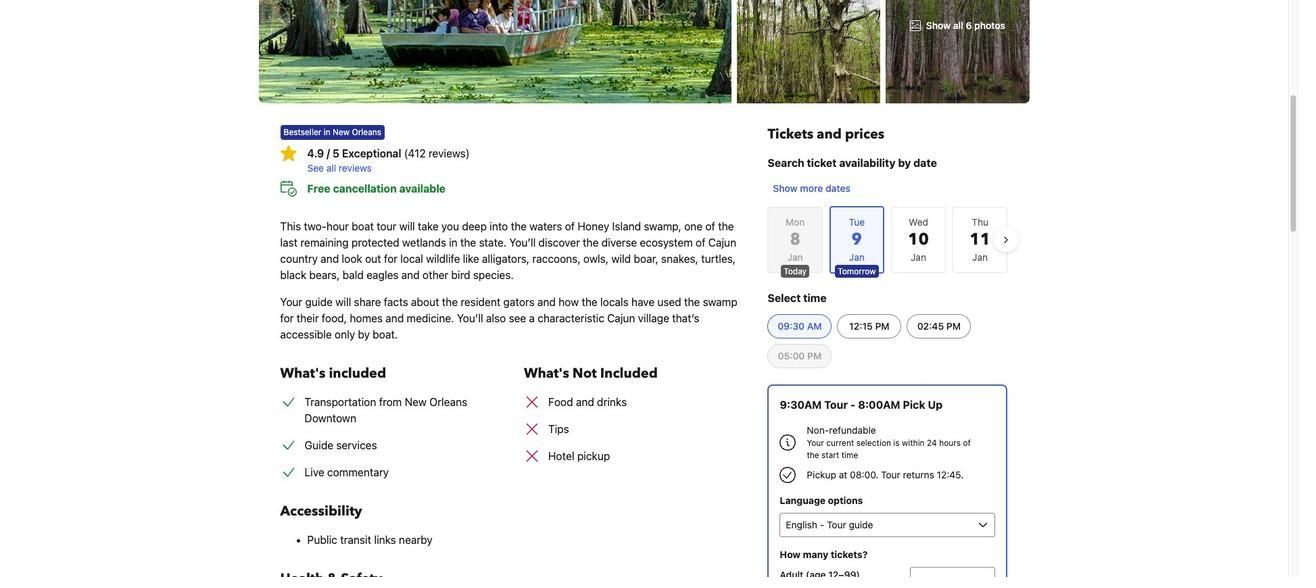 Task type: locate. For each thing, give the bounding box(es) containing it.
non-refundable your current selection is within 24 hours of the start time
[[807, 425, 971, 461]]

the right into
[[511, 220, 527, 233]]

all down "/"
[[326, 162, 336, 174]]

0 horizontal spatial time
[[804, 292, 827, 304]]

you
[[442, 220, 459, 233]]

1 what's from the left
[[280, 365, 326, 383]]

2 horizontal spatial pm
[[947, 321, 961, 332]]

jan up today
[[788, 252, 803, 263]]

1 horizontal spatial jan
[[911, 252, 926, 263]]

1 vertical spatial in
[[449, 237, 458, 249]]

more
[[800, 183, 823, 194]]

jan inside thu 11 jan
[[973, 252, 988, 263]]

12:15
[[849, 321, 873, 332]]

hours
[[939, 438, 961, 448]]

show inside button
[[773, 183, 798, 194]]

orleans for bestseller in new orleans
[[352, 127, 381, 137]]

1 horizontal spatial for
[[384, 253, 398, 265]]

pm for 05:00 pm
[[807, 350, 822, 362]]

0 horizontal spatial all
[[326, 162, 336, 174]]

0 vertical spatial by
[[898, 157, 911, 169]]

tips
[[548, 423, 569, 436]]

your down non-
[[807, 438, 824, 448]]

select time
[[768, 292, 827, 304]]

2 horizontal spatial jan
[[973, 252, 988, 263]]

not
[[573, 365, 597, 383]]

1 horizontal spatial you'll
[[509, 237, 536, 249]]

tour left -
[[825, 399, 848, 411]]

0 vertical spatial cajun
[[709, 237, 737, 249]]

jan inside wed 10 jan
[[911, 252, 926, 263]]

the up that's on the bottom right of page
[[684, 296, 700, 308]]

8:00am
[[858, 399, 901, 411]]

for inside 'your guide will share facts about the resident gators and how the locals have used the swamp for their food, homes and medicine. you'll also see a characteristic cajun village that's accessible only by boat.'
[[280, 312, 294, 325]]

tour right 08:00.
[[881, 469, 901, 481]]

1 vertical spatial orleans
[[430, 396, 467, 408]]

0 vertical spatial for
[[384, 253, 398, 265]]

0 horizontal spatial by
[[358, 329, 370, 341]]

all inside 4.9 / 5 exceptional (412 reviews) see all reviews
[[326, 162, 336, 174]]

5
[[333, 147, 339, 160]]

how
[[780, 549, 801, 561]]

orleans inside transportation from new orleans downtown
[[430, 396, 467, 408]]

new up 5
[[333, 127, 350, 137]]

boat.
[[373, 329, 398, 341]]

1 vertical spatial for
[[280, 312, 294, 325]]

protected
[[352, 237, 400, 249]]

tickets
[[768, 125, 814, 143]]

1 vertical spatial show
[[773, 183, 798, 194]]

in
[[324, 127, 330, 137], [449, 237, 458, 249]]

will
[[399, 220, 415, 233], [336, 296, 351, 308]]

discover
[[539, 237, 580, 249]]

deep
[[462, 220, 487, 233]]

show
[[926, 20, 951, 31], [773, 183, 798, 194]]

that's
[[672, 312, 700, 325]]

cajun down locals
[[607, 312, 635, 325]]

guide
[[305, 440, 333, 452]]

new right from
[[405, 396, 427, 408]]

09:30 am
[[778, 321, 822, 332]]

0 horizontal spatial orleans
[[352, 127, 381, 137]]

8
[[790, 229, 801, 251]]

jan down 10
[[911, 252, 926, 263]]

9:30am tour - 8:00am pick up
[[780, 399, 943, 411]]

1 vertical spatial cajun
[[607, 312, 635, 325]]

will up food,
[[336, 296, 351, 308]]

what's down the accessible
[[280, 365, 326, 383]]

0 vertical spatial in
[[324, 127, 330, 137]]

0 vertical spatial will
[[399, 220, 415, 233]]

1 jan from the left
[[788, 252, 803, 263]]

owls,
[[584, 253, 609, 265]]

0 vertical spatial you'll
[[509, 237, 536, 249]]

08:00.
[[850, 469, 879, 481]]

0 horizontal spatial you'll
[[457, 312, 483, 325]]

all left 6
[[953, 20, 964, 31]]

and right the food
[[576, 396, 594, 408]]

the down honey
[[583, 237, 599, 249]]

food and drinks
[[548, 396, 627, 408]]

the right "about"
[[442, 296, 458, 308]]

0 horizontal spatial will
[[336, 296, 351, 308]]

show for show more dates
[[773, 183, 798, 194]]

wildlife
[[426, 253, 460, 265]]

you'll inside 'your guide will share facts about the resident gators and how the locals have used the swamp for their food, homes and medicine. you'll also see a characteristic cajun village that's accessible only by boat.'
[[457, 312, 483, 325]]

bald
[[343, 269, 364, 281]]

pm
[[875, 321, 890, 332], [947, 321, 961, 332], [807, 350, 822, 362]]

show more dates button
[[768, 177, 856, 201]]

other
[[423, 269, 449, 281]]

0 vertical spatial new
[[333, 127, 350, 137]]

jan down 11 at the right of the page
[[973, 252, 988, 263]]

1 horizontal spatial cajun
[[709, 237, 737, 249]]

1 horizontal spatial tour
[[881, 469, 901, 481]]

9:30am
[[780, 399, 822, 411]]

0 horizontal spatial new
[[333, 127, 350, 137]]

1 horizontal spatial time
[[842, 450, 858, 461]]

non-
[[807, 425, 829, 436]]

cajun
[[709, 237, 737, 249], [607, 312, 635, 325]]

date
[[914, 157, 937, 169]]

1 horizontal spatial new
[[405, 396, 427, 408]]

in up "/"
[[324, 127, 330, 137]]

region
[[757, 201, 1019, 279]]

and up ticket
[[817, 125, 842, 143]]

2 jan from the left
[[911, 252, 926, 263]]

jan for 10
[[911, 252, 926, 263]]

0 vertical spatial show
[[926, 20, 951, 31]]

0 horizontal spatial tour
[[825, 399, 848, 411]]

pickup at 08:00. tour returns 12:45.
[[807, 469, 964, 481]]

species.
[[473, 269, 514, 281]]

1 vertical spatial by
[[358, 329, 370, 341]]

like
[[463, 253, 479, 265]]

orleans up exceptional
[[352, 127, 381, 137]]

cajun up turtles,
[[709, 237, 737, 249]]

photos
[[975, 20, 1006, 31]]

two-
[[304, 220, 327, 233]]

0 horizontal spatial jan
[[788, 252, 803, 263]]

diverse
[[602, 237, 637, 249]]

new
[[333, 127, 350, 137], [405, 396, 427, 408]]

1 horizontal spatial in
[[449, 237, 458, 249]]

1 horizontal spatial orleans
[[430, 396, 467, 408]]

remaining
[[301, 237, 349, 249]]

orleans right from
[[430, 396, 467, 408]]

time up am
[[804, 292, 827, 304]]

24
[[927, 438, 937, 448]]

commentary
[[327, 467, 389, 479]]

0 horizontal spatial pm
[[807, 350, 822, 362]]

0 horizontal spatial cajun
[[607, 312, 635, 325]]

0 vertical spatial your
[[280, 296, 302, 308]]

the inside non-refundable your current selection is within 24 hours of the start time
[[807, 450, 819, 461]]

what's up the food
[[524, 365, 569, 383]]

1 vertical spatial new
[[405, 396, 427, 408]]

bestseller
[[284, 127, 321, 137]]

0 horizontal spatial show
[[773, 183, 798, 194]]

see
[[509, 312, 526, 325]]

show left 6
[[926, 20, 951, 31]]

1 horizontal spatial your
[[807, 438, 824, 448]]

1 horizontal spatial what's
[[524, 365, 569, 383]]

1 vertical spatial all
[[326, 162, 336, 174]]

0 vertical spatial tour
[[825, 399, 848, 411]]

wed 10 jan
[[908, 216, 929, 263]]

hotel
[[548, 450, 575, 463]]

a
[[529, 312, 535, 325]]

in down you
[[449, 237, 458, 249]]

for right out
[[384, 253, 398, 265]]

of right the hours
[[963, 438, 971, 448]]

pickup
[[807, 469, 837, 481]]

honey
[[578, 220, 609, 233]]

pm right 12:15
[[875, 321, 890, 332]]

language
[[780, 495, 826, 507]]

public
[[307, 534, 337, 546]]

1 horizontal spatial all
[[953, 20, 964, 31]]

for left their
[[280, 312, 294, 325]]

the left start at the bottom right of the page
[[807, 450, 819, 461]]

will right tour
[[399, 220, 415, 233]]

1 vertical spatial you'll
[[457, 312, 483, 325]]

alligators,
[[482, 253, 530, 265]]

1 horizontal spatial will
[[399, 220, 415, 233]]

tour
[[825, 399, 848, 411], [881, 469, 901, 481]]

orleans
[[352, 127, 381, 137], [430, 396, 467, 408]]

0 horizontal spatial your
[[280, 296, 302, 308]]

availability
[[839, 157, 896, 169]]

tickets and prices
[[768, 125, 885, 143]]

nearby
[[399, 534, 433, 546]]

you'll down resident
[[457, 312, 483, 325]]

new for from
[[405, 396, 427, 408]]

time down current
[[842, 450, 858, 461]]

by down homes
[[358, 329, 370, 341]]

pm right 05:00
[[807, 350, 822, 362]]

downtown
[[305, 413, 356, 425]]

0 vertical spatial orleans
[[352, 127, 381, 137]]

and
[[817, 125, 842, 143], [321, 253, 339, 265], [402, 269, 420, 281], [538, 296, 556, 308], [386, 312, 404, 325], [576, 396, 594, 408]]

drinks
[[597, 396, 627, 408]]

and left how
[[538, 296, 556, 308]]

1 vertical spatial tour
[[881, 469, 901, 481]]

accessibility
[[280, 502, 362, 521]]

new inside transportation from new orleans downtown
[[405, 396, 427, 408]]

1 vertical spatial will
[[336, 296, 351, 308]]

you'll up alligators,
[[509, 237, 536, 249]]

1 horizontal spatial show
[[926, 20, 951, 31]]

3 jan from the left
[[973, 252, 988, 263]]

and down facts
[[386, 312, 404, 325]]

jan inside mon 8 jan today
[[788, 252, 803, 263]]

pm right the 02:45
[[947, 321, 961, 332]]

your
[[280, 296, 302, 308], [807, 438, 824, 448]]

and down local
[[402, 269, 420, 281]]

show down search
[[773, 183, 798, 194]]

reviews)
[[429, 147, 470, 160]]

1 vertical spatial time
[[842, 450, 858, 461]]

by left date
[[898, 157, 911, 169]]

wild
[[612, 253, 631, 265]]

current
[[827, 438, 854, 448]]

your up their
[[280, 296, 302, 308]]

ticket
[[807, 157, 837, 169]]

0 horizontal spatial what's
[[280, 365, 326, 383]]

1 vertical spatial your
[[807, 438, 824, 448]]

1 horizontal spatial pm
[[875, 321, 890, 332]]

0 horizontal spatial for
[[280, 312, 294, 325]]

snakes,
[[661, 253, 699, 265]]

last
[[280, 237, 298, 249]]

2 what's from the left
[[524, 365, 569, 383]]

guide
[[305, 296, 333, 308]]



Task type: vqa. For each thing, say whether or not it's contained in the screenshot.
02:45 PM's PM
yes



Task type: describe. For each thing, give the bounding box(es) containing it.
mon
[[786, 216, 805, 228]]

of inside non-refundable your current selection is within 24 hours of the start time
[[963, 438, 971, 448]]

0 horizontal spatial in
[[324, 127, 330, 137]]

see all reviews button
[[307, 162, 746, 175]]

of right one
[[706, 220, 715, 233]]

am
[[807, 321, 822, 332]]

eagles
[[367, 269, 399, 281]]

swamp,
[[644, 220, 682, 233]]

is
[[894, 438, 900, 448]]

0 vertical spatial time
[[804, 292, 827, 304]]

of up discover
[[565, 220, 575, 233]]

the up like
[[460, 237, 476, 249]]

state.
[[479, 237, 507, 249]]

show more dates
[[773, 183, 851, 194]]

the right one
[[718, 220, 734, 233]]

orleans for transportation from new orleans downtown
[[430, 396, 467, 408]]

1 horizontal spatial by
[[898, 157, 911, 169]]

accessible
[[280, 329, 332, 341]]

black
[[280, 269, 307, 281]]

public transit links nearby
[[307, 534, 433, 546]]

also
[[486, 312, 506, 325]]

this
[[280, 220, 301, 233]]

select
[[768, 292, 801, 304]]

05:00
[[778, 350, 805, 362]]

12:15 pm
[[849, 321, 890, 332]]

09:30
[[778, 321, 805, 332]]

time inside non-refundable your current selection is within 24 hours of the start time
[[842, 450, 858, 461]]

local
[[400, 253, 423, 265]]

have
[[632, 296, 655, 308]]

will inside 'your guide will share facts about the resident gators and how the locals have used the swamp for their food, homes and medicine. you'll also see a characteristic cajun village that's accessible only by boat.'
[[336, 296, 351, 308]]

at
[[839, 469, 848, 481]]

resident
[[461, 296, 501, 308]]

homes
[[350, 312, 383, 325]]

into
[[490, 220, 508, 233]]

this two-hour boat tour will take you deep into the waters of honey island swamp, one of the last remaining protected wetlands in the state. you'll discover the diverse ecosystem of cajun country and look out for local wildlife like alligators, raccoons, owls, wild boar, snakes, turtles, black bears, bald eagles and other bird species.
[[280, 220, 737, 281]]

region containing 8
[[757, 201, 1019, 279]]

pickup
[[577, 450, 610, 463]]

selection
[[857, 438, 891, 448]]

02:45
[[917, 321, 944, 332]]

live
[[305, 467, 324, 479]]

0 vertical spatial all
[[953, 20, 964, 31]]

only
[[335, 329, 355, 341]]

transportation from new orleans downtown
[[305, 396, 467, 425]]

locals
[[600, 296, 629, 308]]

used
[[658, 296, 681, 308]]

links
[[374, 534, 396, 546]]

transit
[[340, 534, 371, 546]]

your inside 'your guide will share facts about the resident gators and how the locals have used the swamp for their food, homes and medicine. you'll also see a characteristic cajun village that's accessible only by boat.'
[[280, 296, 302, 308]]

you'll inside this two-hour boat tour will take you deep into the waters of honey island swamp, one of the last remaining protected wetlands in the state. you'll discover the diverse ecosystem of cajun country and look out for local wildlife like alligators, raccoons, owls, wild boar, snakes, turtles, black bears, bald eagles and other bird species.
[[509, 237, 536, 249]]

mon 8 jan today
[[784, 216, 807, 277]]

out
[[365, 253, 381, 265]]

options
[[828, 495, 863, 507]]

take
[[418, 220, 439, 233]]

guide services
[[305, 440, 377, 452]]

start
[[822, 450, 839, 461]]

within
[[902, 438, 925, 448]]

food,
[[322, 312, 347, 325]]

how
[[559, 296, 579, 308]]

tickets?
[[831, 549, 868, 561]]

what's not included
[[524, 365, 658, 383]]

05:00 pm
[[778, 350, 822, 362]]

6
[[966, 20, 972, 31]]

what's for what's included
[[280, 365, 326, 383]]

will inside this two-hour boat tour will take you deep into the waters of honey island swamp, one of the last remaining protected wetlands in the state. you'll discover the diverse ecosystem of cajun country and look out for local wildlife like alligators, raccoons, owls, wild boar, snakes, turtles, black bears, bald eagles and other bird species.
[[399, 220, 415, 233]]

wetlands
[[402, 237, 446, 249]]

language options
[[780, 495, 863, 507]]

prices
[[845, 125, 885, 143]]

tour
[[377, 220, 397, 233]]

-
[[851, 399, 856, 411]]

their
[[297, 312, 319, 325]]

jan for 8
[[788, 252, 803, 263]]

of down one
[[696, 237, 706, 249]]

thu
[[972, 216, 989, 228]]

wed
[[909, 216, 929, 228]]

search
[[768, 157, 805, 169]]

jan for 11
[[973, 252, 988, 263]]

in inside this two-hour boat tour will take you deep into the waters of honey island swamp, one of the last remaining protected wetlands in the state. you'll discover the diverse ecosystem of cajun country and look out for local wildlife like alligators, raccoons, owls, wild boar, snakes, turtles, black bears, bald eagles and other bird species.
[[449, 237, 458, 249]]

show for show all 6 photos
[[926, 20, 951, 31]]

pm for 12:15 pm
[[875, 321, 890, 332]]

village
[[638, 312, 669, 325]]

boat
[[352, 220, 374, 233]]

from
[[379, 396, 402, 408]]

turtles,
[[701, 253, 736, 265]]

thu 11 jan
[[970, 216, 991, 263]]

free cancellation available
[[307, 183, 446, 195]]

the right how
[[582, 296, 598, 308]]

show all 6 photos
[[926, 20, 1006, 31]]

pm for 02:45 pm
[[947, 321, 961, 332]]

pick
[[903, 399, 926, 411]]

02:45 pm
[[917, 321, 961, 332]]

bird
[[451, 269, 470, 281]]

boar,
[[634, 253, 659, 265]]

hour
[[327, 220, 349, 233]]

island
[[612, 220, 641, 233]]

your inside non-refundable your current selection is within 24 hours of the start time
[[807, 438, 824, 448]]

what's for what's not included
[[524, 365, 569, 383]]

for inside this two-hour boat tour will take you deep into the waters of honey island swamp, one of the last remaining protected wetlands in the state. you'll discover the diverse ecosystem of cajun country and look out for local wildlife like alligators, raccoons, owls, wild boar, snakes, turtles, black bears, bald eagles and other bird species.
[[384, 253, 398, 265]]

cajun inside 'your guide will share facts about the resident gators and how the locals have used the swamp for their food, homes and medicine. you'll also see a characteristic cajun village that's accessible only by boat.'
[[607, 312, 635, 325]]

new for in
[[333, 127, 350, 137]]

bestseller in new orleans
[[284, 127, 381, 137]]

what's included
[[280, 365, 386, 383]]

returns
[[903, 469, 935, 481]]

and down remaining
[[321, 253, 339, 265]]

search ticket availability by date
[[768, 157, 937, 169]]

cajun inside this two-hour boat tour will take you deep into the waters of honey island swamp, one of the last remaining protected wetlands in the state. you'll discover the diverse ecosystem of cajun country and look out for local wildlife like alligators, raccoons, owls, wild boar, snakes, turtles, black bears, bald eagles and other bird species.
[[709, 237, 737, 249]]

by inside 'your guide will share facts about the resident gators and how the locals have used the swamp for their food, homes and medicine. you'll also see a characteristic cajun village that's accessible only by boat.'
[[358, 329, 370, 341]]



